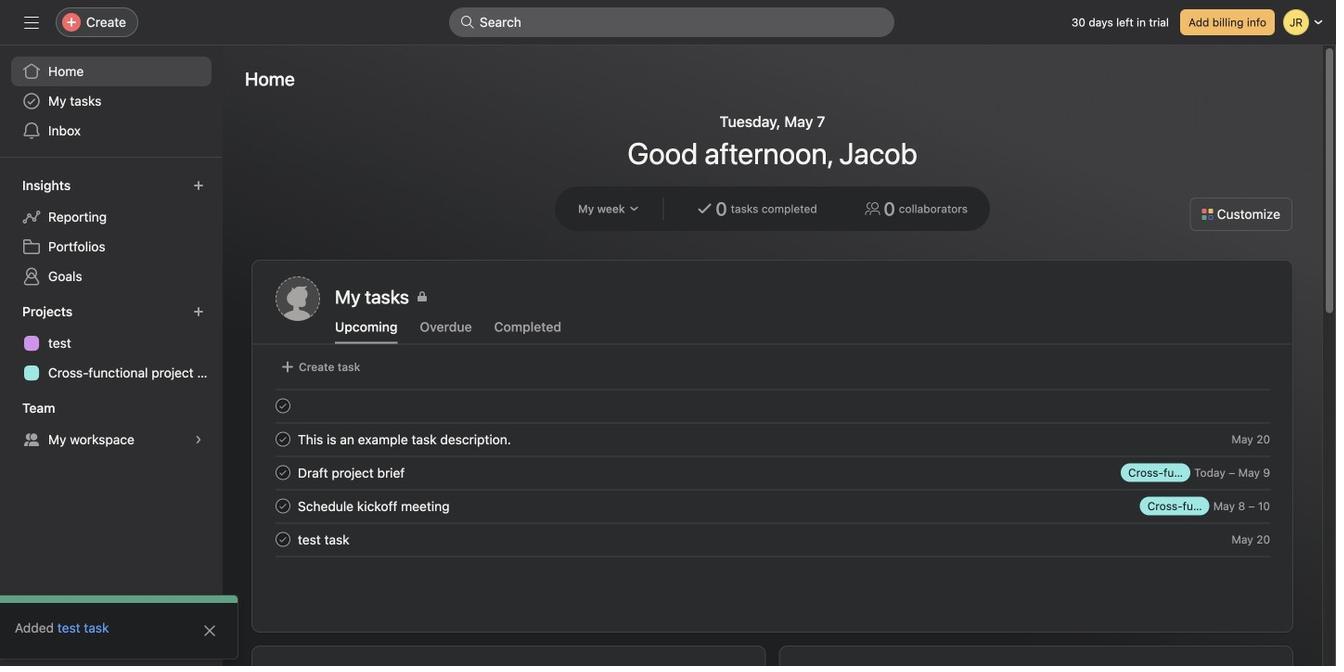 Task type: describe. For each thing, give the bounding box(es) containing it.
5 mark complete checkbox from the top
[[272, 529, 294, 551]]

close image
[[202, 624, 217, 639]]

2 mark complete checkbox from the top
[[272, 428, 294, 451]]

3 mark complete checkbox from the top
[[272, 462, 294, 484]]

add profile photo image
[[276, 277, 320, 321]]

2 mark complete image from the top
[[272, 495, 294, 518]]

hide sidebar image
[[24, 15, 39, 30]]

2 list item from the top
[[253, 423, 1293, 456]]

mark complete image for 3rd mark complete checkbox from the top of the page
[[272, 462, 294, 484]]

4 mark complete checkbox from the top
[[272, 495, 294, 518]]

new insights image
[[193, 180, 204, 191]]

1 mark complete image from the top
[[272, 395, 294, 417]]

4 list item from the top
[[253, 490, 1293, 523]]



Task type: vqa. For each thing, say whether or not it's contained in the screenshot.
3rd list item from the top of the page
yes



Task type: locate. For each thing, give the bounding box(es) containing it.
prominent image
[[461, 15, 475, 30]]

2 vertical spatial mark complete image
[[272, 529, 294, 551]]

mark complete image
[[272, 428, 294, 451], [272, 462, 294, 484]]

1 mark complete checkbox from the top
[[272, 395, 294, 417]]

Mark complete checkbox
[[272, 395, 294, 417], [272, 428, 294, 451], [272, 462, 294, 484], [272, 495, 294, 518], [272, 529, 294, 551]]

mark complete image for 4th mark complete checkbox from the bottom of the page
[[272, 428, 294, 451]]

1 vertical spatial mark complete image
[[272, 495, 294, 518]]

2 mark complete image from the top
[[272, 462, 294, 484]]

0 vertical spatial mark complete image
[[272, 395, 294, 417]]

insights element
[[0, 169, 223, 295]]

list box
[[449, 7, 895, 37]]

projects element
[[0, 295, 223, 392]]

0 vertical spatial mark complete image
[[272, 428, 294, 451]]

see details, my workspace image
[[193, 435, 204, 446]]

3 list item from the top
[[253, 456, 1293, 490]]

new project or portfolio image
[[193, 306, 204, 318]]

global element
[[0, 45, 223, 157]]

1 mark complete image from the top
[[272, 428, 294, 451]]

mark complete image
[[272, 395, 294, 417], [272, 495, 294, 518], [272, 529, 294, 551]]

3 mark complete image from the top
[[272, 529, 294, 551]]

1 list item from the top
[[253, 389, 1293, 423]]

teams element
[[0, 392, 223, 459]]

1 vertical spatial mark complete image
[[272, 462, 294, 484]]

5 list item from the top
[[253, 523, 1293, 557]]

list item
[[253, 389, 1293, 423], [253, 423, 1293, 456], [253, 456, 1293, 490], [253, 490, 1293, 523], [253, 523, 1293, 557]]



